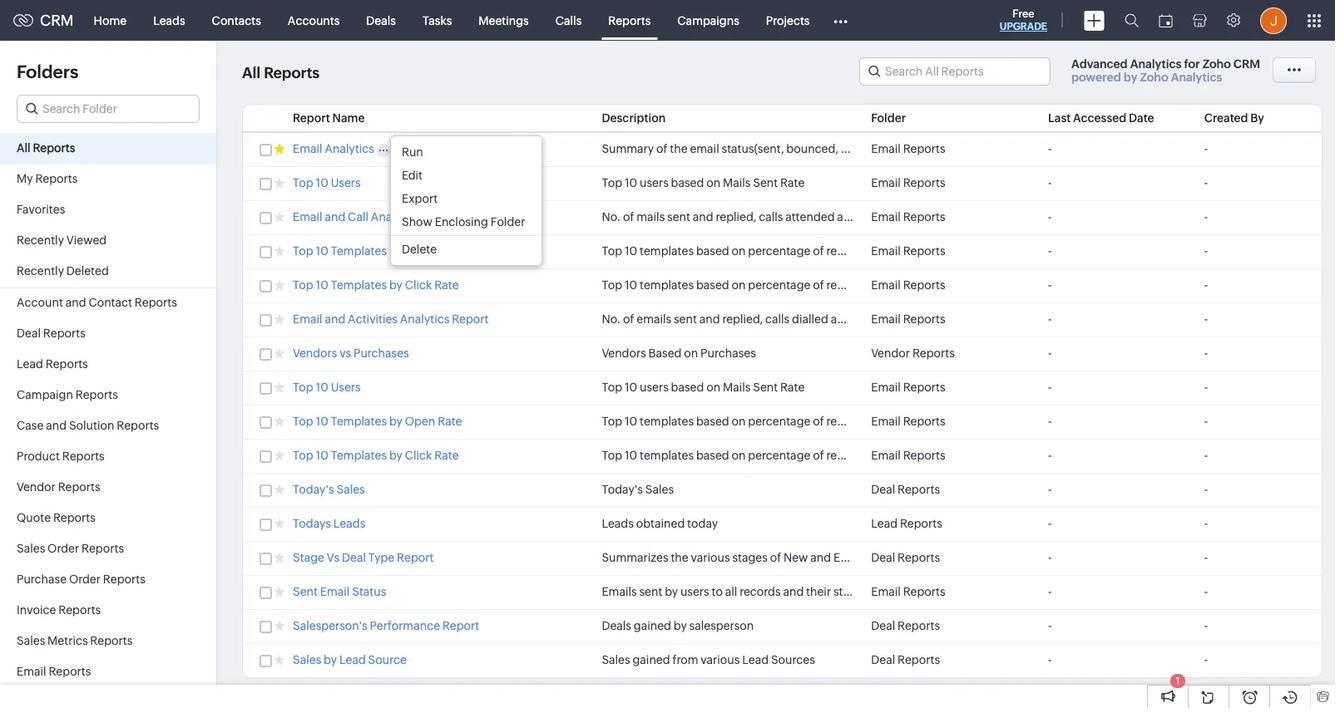 Task type: vqa. For each thing, say whether or not it's contained in the screenshot.


Task type: locate. For each thing, give the bounding box(es) containing it.
2 opened from the top
[[936, 415, 978, 428]]

crm up folders
[[40, 12, 74, 29]]

2 vertical spatial sent
[[639, 586, 662, 599]]

based for second the top 10 templates by open rate link from the bottom
[[696, 245, 729, 258]]

1 horizontal spatial today's
[[602, 483, 643, 497]]

2 click from the top
[[405, 449, 432, 463]]

deals for deals gained by salesperson
[[602, 620, 631, 633]]

1 who from the top
[[882, 245, 906, 258]]

2 mails from the top
[[723, 381, 751, 394]]

0 horizontal spatial representatives
[[946, 210, 1029, 224]]

the
[[981, 245, 999, 258], [978, 279, 996, 292], [981, 415, 999, 428], [978, 449, 996, 463], [671, 552, 689, 565]]

recently
[[17, 234, 64, 247], [17, 265, 64, 278]]

based for second top 10 users link from the top
[[671, 381, 704, 394]]

sales inside 'link'
[[17, 542, 45, 556]]

report for stage vs deal type report
[[397, 552, 434, 565]]

and left their
[[783, 586, 804, 599]]

date
[[1101, 313, 1125, 326]]

sales right 'date'
[[1151, 313, 1178, 326]]

templates up obtained
[[640, 449, 694, 463]]

0 horizontal spatial lead reports
[[17, 358, 88, 371]]

users up mails at the top left of page
[[640, 176, 669, 190]]

2 top 10 templates by open rate link from the top
[[293, 415, 462, 431]]

based for 1st top 10 users link
[[671, 176, 704, 190]]

of
[[623, 210, 634, 224], [813, 245, 824, 258], [813, 279, 824, 292], [623, 313, 634, 326], [813, 415, 824, 428], [813, 449, 824, 463], [770, 552, 781, 565]]

1 vertical spatial vendor reports
[[17, 481, 100, 494]]

order down sales order reports
[[69, 573, 101, 586]]

zoho right for
[[1203, 57, 1231, 71]]

vendors left vs at the left of page
[[293, 347, 337, 360]]

leads for leads
[[153, 14, 185, 27]]

1 opened from the top
[[936, 245, 978, 258]]

calls
[[555, 14, 582, 27]]

top 10 users link down "email analytics" "link"
[[293, 176, 361, 192]]

0 vertical spatial order
[[48, 542, 79, 556]]

1 purchases from the left
[[354, 347, 409, 360]]

various up to
[[691, 552, 730, 565]]

and right mails at the top left of page
[[693, 210, 713, 224]]

today's sales up todays leads
[[293, 483, 365, 497]]

0 vertical spatial sent
[[753, 176, 778, 190]]

recipients for 1st top 10 templates by click rate link from the bottom of the page
[[826, 449, 880, 463]]

report inside "link"
[[442, 620, 479, 633]]

1 top 10 templates by click rate from the top
[[293, 279, 459, 292]]

account and contact reports
[[17, 296, 177, 309]]

calls
[[759, 210, 783, 224], [765, 313, 790, 326]]

and left missed
[[837, 210, 858, 224]]

0 horizontal spatial crm
[[40, 12, 74, 29]]

vendors for vendors vs purchases
[[293, 347, 337, 360]]

deals left tasks link
[[366, 14, 396, 27]]

0 vertical spatial users
[[331, 176, 361, 190]]

deals inside "link"
[[366, 14, 396, 27]]

last
[[1048, 111, 1071, 125]]

1 vertical spatial calls
[[765, 313, 790, 326]]

1 horizontal spatial today's sales
[[602, 483, 674, 497]]

2 top 10 templates by click rate from the top
[[293, 449, 459, 463]]

and right 'date'
[[1128, 313, 1148, 326]]

1 top 10 templates by open rate from the top
[[293, 245, 462, 258]]

1 have from the top
[[908, 245, 934, 258]]

vendors based on purchases
[[602, 347, 756, 360]]

1 vertical spatial open
[[405, 415, 435, 428]]

metrics
[[48, 635, 88, 648]]

top 10 users
[[293, 176, 361, 190], [293, 381, 361, 394]]

sent
[[753, 176, 778, 190], [753, 381, 778, 394], [293, 586, 318, 599]]

leads for leads obtained today
[[602, 517, 634, 531]]

top 10 templates based on percentage of recipients who have opened the email for second the top 10 templates by open rate link from the bottom
[[602, 245, 1030, 258]]

lead reports up business
[[871, 517, 942, 531]]

all reports up my reports
[[17, 141, 75, 155]]

salesperson's performance report link
[[293, 620, 479, 636]]

sales gained from various lead sources
[[602, 654, 815, 667]]

1 horizontal spatial vendors
[[602, 347, 646, 360]]

top 10 templates by click rate up today's sales link
[[293, 449, 459, 463]]

calls left attended
[[759, 210, 783, 224]]

1 click from the top
[[405, 279, 432, 292]]

top 10 templates by open rate link
[[293, 245, 462, 260], [293, 415, 462, 431]]

top 10 templates by click rate link up activities
[[293, 279, 459, 294]]

click for second top 10 templates by click rate link from the bottom
[[405, 279, 432, 292]]

templates down based
[[640, 415, 694, 428]]

1 vertical spatial top 10 users link
[[293, 381, 361, 397]]

sales down emails
[[602, 654, 630, 667]]

deal reports for today's sales
[[871, 483, 940, 497]]

top 10 users down "email analytics" "link"
[[293, 176, 361, 190]]

reports inside sales order reports 'link'
[[82, 542, 124, 556]]

by inside sales by lead source link
[[324, 654, 337, 667]]

3 templates from the top
[[640, 415, 694, 428]]

0 vertical spatial vendor reports
[[871, 347, 955, 360]]

reports inside campaign reports link
[[75, 388, 118, 402]]

vendor down received,
[[871, 347, 910, 360]]

1 vertical spatial clicked
[[936, 449, 976, 463]]

2 top 10 users based on mails sent rate from the top
[[602, 381, 805, 394]]

status
[[833, 586, 866, 599]]

1 vertical spatial deals
[[602, 620, 631, 633]]

2 top 10 users link from the top
[[293, 381, 361, 397]]

tasks link
[[409, 0, 465, 40]]

top 10 users based on mails sent rate up mails at the top left of page
[[602, 176, 805, 190]]

1 vertical spatial opened
[[936, 415, 978, 428]]

0 horizontal spatial today's
[[293, 483, 334, 497]]

email
[[293, 142, 322, 156], [871, 142, 901, 156], [871, 176, 901, 190], [293, 210, 322, 224], [871, 210, 901, 224], [871, 245, 901, 258], [871, 279, 901, 292], [293, 313, 322, 326], [871, 313, 901, 326], [871, 381, 901, 394], [871, 415, 901, 428], [871, 449, 901, 463], [320, 586, 350, 599], [871, 586, 901, 599], [17, 665, 46, 679]]

email and call analytics report
[[293, 210, 460, 224]]

1 vertical spatial top 10 users based on mails sent rate
[[602, 381, 805, 394]]

top 10 users based on mails sent rate for 1st top 10 users link
[[602, 176, 805, 190]]

1 vertical spatial folder
[[491, 215, 525, 229]]

open for second the top 10 templates by open rate link from the bottom
[[405, 245, 435, 258]]

based for second the top 10 templates by open rate link
[[696, 415, 729, 428]]

vendor reports down product reports
[[17, 481, 100, 494]]

top 10 users based on mails sent rate down vendors based on purchases
[[602, 381, 805, 394]]

contacts link
[[198, 0, 274, 40]]

order for sales
[[48, 542, 79, 556]]

vs
[[340, 347, 351, 360]]

1 templates from the top
[[640, 245, 694, 258]]

0 vertical spatial all reports
[[242, 64, 320, 82]]

no. left mails at the top left of page
[[602, 210, 621, 224]]

1 top 10 templates based on percentage of recipients who have opened the email from the top
[[602, 245, 1030, 258]]

all
[[242, 64, 261, 82], [17, 141, 30, 155]]

and
[[325, 210, 345, 224], [693, 210, 713, 224], [837, 210, 858, 224], [65, 296, 86, 309], [325, 313, 345, 326], [699, 313, 720, 326], [831, 313, 851, 326], [1001, 313, 1022, 326], [1128, 313, 1148, 326], [46, 419, 67, 433], [810, 552, 831, 565], [783, 586, 804, 599]]

top 10 templates by click rate link up today's sales link
[[293, 449, 459, 465]]

zoho
[[1203, 57, 1231, 71], [1140, 71, 1168, 84]]

calls link
[[542, 0, 595, 40]]

campaign reports
[[17, 388, 118, 402]]

projects link
[[753, 0, 823, 40]]

1 vertical spatial no.
[[602, 313, 621, 326]]

users down vendors vs purchases link
[[331, 381, 361, 394]]

1 users from the top
[[331, 176, 361, 190]]

all reports down accounts link at left
[[242, 64, 320, 82]]

email and call analytics report link
[[293, 210, 460, 226]]

on for 1st top 10 templates by click rate link from the bottom of the page
[[732, 449, 746, 463]]

product reports link
[[0, 443, 216, 473]]

1 top 10 templates by click rate link from the top
[[293, 279, 459, 294]]

various down the salesperson
[[701, 654, 740, 667]]

2 top 10 templates by open rate from the top
[[293, 415, 462, 428]]

1 vertical spatial gained
[[633, 654, 670, 667]]

profile image
[[1260, 7, 1287, 34]]

report for email and call analytics report
[[423, 210, 460, 224]]

today's up todays
[[293, 483, 334, 497]]

sales down salesperson's
[[293, 654, 321, 667]]

top 10 users link
[[293, 176, 361, 192], [293, 381, 361, 397]]

sales for sales order reports
[[17, 542, 45, 556]]

0 horizontal spatial zoho
[[1140, 71, 1168, 84]]

source
[[368, 654, 407, 667]]

leads up summarizes
[[602, 517, 634, 531]]

home
[[94, 14, 127, 27]]

mails
[[637, 210, 665, 224]]

vendor reports
[[871, 347, 955, 360], [17, 481, 100, 494]]

order down quote reports
[[48, 542, 79, 556]]

1 vertical spatial order
[[69, 573, 101, 586]]

no. left emails
[[602, 313, 621, 326]]

top 10 users based on mails sent rate
[[602, 176, 805, 190], [602, 381, 805, 394]]

today's up leads obtained today
[[602, 483, 643, 497]]

stage vs deal type report
[[293, 552, 434, 565]]

leads up stage vs deal type report
[[333, 517, 365, 531]]

1 vertical spatial top 10 templates based on percentage of recipients who have opened the email
[[602, 415, 1030, 428]]

0 vertical spatial top 10 templates by open rate
[[293, 245, 462, 258]]

top 10 users down vs at the left of page
[[293, 381, 361, 394]]

4 have from the top
[[908, 449, 934, 463]]

recently inside "link"
[[17, 234, 64, 247]]

deal reports for sales gained from various lead sources
[[871, 654, 940, 667]]

1 open from the top
[[405, 245, 435, 258]]

top 10 templates by click rate up activities
[[293, 279, 459, 292]]

0 vertical spatial top 10 users link
[[293, 176, 361, 192]]

analytics down the export
[[371, 210, 420, 224]]

gained left from
[[633, 654, 670, 667]]

1 today's sales from the left
[[293, 483, 365, 497]]

1 vertical spatial top 10 templates based on percentage of recipients who have clicked the email
[[602, 449, 1027, 463]]

top 10 users based on mails sent rate for second top 10 users link from the top
[[602, 381, 805, 394]]

have
[[908, 245, 934, 258], [908, 279, 934, 292], [908, 415, 934, 428], [908, 449, 934, 463]]

4 percentage from the top
[[748, 449, 811, 463]]

sent for emails
[[674, 313, 697, 326]]

invoice reports
[[17, 604, 101, 617]]

analytics inside email and call analytics report link
[[371, 210, 420, 224]]

favorites
[[17, 203, 65, 216]]

0 vertical spatial top 10 users
[[293, 176, 361, 190]]

2 horizontal spatial leads
[[602, 517, 634, 531]]

deals for deals
[[366, 14, 396, 27]]

missed
[[860, 210, 899, 224]]

1 horizontal spatial leads
[[333, 517, 365, 531]]

2 templates from the top
[[640, 279, 694, 292]]

from
[[673, 654, 698, 667]]

4 templates from the top
[[640, 449, 694, 463]]

0 vertical spatial calls
[[759, 210, 783, 224]]

by inside advanced analytics for zoho crm powered by zoho analytics
[[1124, 71, 1138, 84]]

templates up emails
[[640, 279, 694, 292]]

templates up activities
[[331, 279, 387, 292]]

deal for sales gained from various lead sources
[[871, 654, 895, 667]]

leads
[[153, 14, 185, 27], [333, 517, 365, 531], [602, 517, 634, 531]]

lead up business
[[871, 517, 898, 531]]

1 vertical spatial crm
[[1234, 57, 1260, 71]]

sources
[[771, 654, 815, 667]]

deal
[[17, 327, 41, 340], [871, 483, 895, 497], [342, 552, 366, 565], [871, 552, 895, 565], [871, 620, 895, 633], [871, 654, 895, 667]]

1 vertical spatial top 10 templates by click rate link
[[293, 449, 459, 465]]

sales down quote
[[17, 542, 45, 556]]

campaigns
[[677, 14, 739, 27]]

1 vertical spatial users
[[331, 381, 361, 394]]

2 today's sales from the left
[[602, 483, 674, 497]]

sales metrics reports link
[[0, 627, 216, 658]]

sales
[[917, 210, 944, 224], [1151, 313, 1178, 326]]

no. of mails sent and replied, calls attended and missed by sales representatives
[[602, 210, 1029, 224]]

email analytics link
[[293, 142, 374, 158]]

tasks
[[1024, 313, 1051, 326]]

1 horizontal spatial purchases
[[701, 347, 756, 360]]

calls for attended
[[759, 210, 783, 224]]

replied,
[[716, 210, 756, 224], [722, 313, 763, 326]]

0 vertical spatial sent
[[667, 210, 690, 224]]

and left call
[[325, 210, 345, 224]]

meetings
[[479, 14, 529, 27]]

1 horizontal spatial vendor reports
[[871, 347, 955, 360]]

no. for no. of emails sent and replied, calls dialled and received, events, checkins, and tasks listed by date and sales representatives
[[602, 313, 621, 326]]

sales down invoice at the bottom
[[17, 635, 45, 648]]

and up vendors based on purchases
[[699, 313, 720, 326]]

1 vertical spatial replied,
[[722, 313, 763, 326]]

replied, left attended
[[716, 210, 756, 224]]

users for 1st top 10 users link
[[640, 176, 669, 190]]

3 templates from the top
[[331, 415, 387, 428]]

recently up account
[[17, 265, 64, 278]]

sales for sales metrics reports
[[17, 635, 45, 648]]

reports inside reports link
[[608, 14, 651, 27]]

0 vertical spatial top 10 templates based on percentage of recipients who have opened the email
[[602, 245, 1030, 258]]

top 10 templates based on percentage of recipients who have opened the email for second the top 10 templates by open rate link
[[602, 415, 1030, 428]]

all up my
[[17, 141, 30, 155]]

0 vertical spatial all
[[242, 64, 261, 82]]

1 horizontal spatial crm
[[1234, 57, 1260, 71]]

3 have from the top
[[908, 415, 934, 428]]

0 vertical spatial users
[[640, 176, 669, 190]]

email inside "link"
[[293, 142, 322, 156]]

0 vertical spatial mails
[[723, 176, 751, 190]]

and up vs at the left of page
[[325, 313, 345, 326]]

2 no. from the top
[[602, 313, 621, 326]]

2 who from the top
[[882, 279, 906, 292]]

0 horizontal spatial today's sales
[[293, 483, 365, 497]]

templates down call
[[331, 245, 387, 258]]

top
[[293, 176, 313, 190], [602, 176, 622, 190], [293, 245, 313, 258], [602, 245, 622, 258], [293, 279, 313, 292], [602, 279, 622, 292], [293, 381, 313, 394], [602, 381, 622, 394], [293, 415, 313, 428], [602, 415, 622, 428], [293, 449, 313, 463], [602, 449, 622, 463]]

email reports
[[871, 142, 946, 156], [871, 176, 946, 190], [871, 210, 946, 224], [871, 245, 946, 258], [871, 279, 946, 292], [871, 313, 946, 326], [871, 381, 946, 394], [871, 415, 946, 428], [871, 449, 946, 463], [17, 665, 91, 679]]

0 horizontal spatial purchases
[[354, 347, 409, 360]]

crm down profile element
[[1234, 57, 1260, 71]]

emails
[[602, 586, 637, 599]]

templates
[[331, 245, 387, 258], [331, 279, 387, 292], [331, 415, 387, 428], [331, 449, 387, 463]]

0 vertical spatial click
[[405, 279, 432, 292]]

0 horizontal spatial all
[[17, 141, 30, 155]]

2 purchases from the left
[[701, 347, 756, 360]]

2 top 10 users from the top
[[293, 381, 361, 394]]

3 recipients from the top
[[826, 415, 880, 428]]

top 10 templates by open rate down vendors vs purchases link
[[293, 415, 462, 428]]

templates down mails at the top left of page
[[640, 245, 694, 258]]

checkins,
[[947, 313, 999, 326]]

0 vertical spatial folder
[[871, 111, 906, 125]]

top 10 users link down vs at the left of page
[[293, 381, 361, 397]]

folder right enclosing
[[491, 215, 525, 229]]

purchases right based
[[701, 347, 756, 360]]

1 no. from the top
[[602, 210, 621, 224]]

1 mails from the top
[[723, 176, 751, 190]]

1 vertical spatial various
[[701, 654, 740, 667]]

representatives
[[946, 210, 1029, 224], [1180, 313, 1263, 326]]

users down based
[[640, 381, 669, 394]]

analytics right activities
[[400, 313, 449, 326]]

templates up today's sales link
[[331, 449, 387, 463]]

0 vertical spatial open
[[405, 245, 435, 258]]

1 vertical spatial vendor
[[17, 481, 56, 494]]

users left to
[[680, 586, 709, 599]]

1 vertical spatial mails
[[723, 381, 751, 394]]

lead reports up campaign
[[17, 358, 88, 371]]

events,
[[906, 313, 945, 326]]

lead
[[17, 358, 43, 371], [871, 517, 898, 531], [339, 654, 366, 667], [742, 654, 769, 667]]

analytics down name
[[325, 142, 374, 156]]

order for purchase
[[69, 573, 101, 586]]

invoice reports link
[[0, 596, 216, 627]]

1 vertical spatial click
[[405, 449, 432, 463]]

0 vertical spatial top 10 templates by open rate link
[[293, 245, 462, 260]]

2 open from the top
[[405, 415, 435, 428]]

1 recently from the top
[[17, 234, 64, 247]]

deal reports for deals gained by salesperson
[[871, 620, 940, 633]]

0 vertical spatial gained
[[634, 620, 671, 633]]

1 horizontal spatial representatives
[[1180, 313, 1263, 326]]

reports inside all reports link
[[33, 141, 75, 155]]

0 horizontal spatial all reports
[[17, 141, 75, 155]]

order inside sales order reports 'link'
[[48, 542, 79, 556]]

gained down emails
[[634, 620, 671, 633]]

deal reports for summarizes the various stages of new and existing business
[[871, 552, 940, 565]]

0 vertical spatial top 10 templates based on percentage of recipients who have clicked the email
[[602, 279, 1027, 292]]

2 recipients from the top
[[826, 279, 880, 292]]

various
[[691, 552, 730, 565], [701, 654, 740, 667]]

vendor down product
[[17, 481, 56, 494]]

0 vertical spatial representatives
[[946, 210, 1029, 224]]

0 vertical spatial recently
[[17, 234, 64, 247]]

1 horizontal spatial vendor
[[871, 347, 910, 360]]

by
[[1124, 71, 1138, 84], [1251, 111, 1264, 125], [901, 210, 914, 224], [389, 245, 403, 258], [389, 279, 403, 292], [1085, 313, 1099, 326], [389, 415, 403, 428], [389, 449, 403, 463], [665, 586, 678, 599], [674, 620, 687, 633], [324, 654, 337, 667]]

recently down favorites
[[17, 234, 64, 247]]

1 vertical spatial sent
[[753, 381, 778, 394]]

replied, for attended
[[716, 210, 756, 224]]

lead left source
[[339, 654, 366, 667]]

templates down vendors vs purchases link
[[331, 415, 387, 428]]

opened
[[936, 245, 978, 258], [936, 415, 978, 428]]

performance
[[370, 620, 440, 633]]

1 top 10 users based on mails sent rate from the top
[[602, 176, 805, 190]]

zoho left for
[[1140, 71, 1168, 84]]

1 vertical spatial top 10 templates by open rate link
[[293, 415, 462, 431]]

sales right missed
[[917, 210, 944, 224]]

reports inside account and contact reports link
[[135, 296, 177, 309]]

folder down search all reports text box
[[871, 111, 906, 125]]

0 horizontal spatial sales
[[917, 210, 944, 224]]

recipients for second the top 10 templates by open rate link from the bottom
[[826, 245, 880, 258]]

1 vertical spatial representatives
[[1180, 313, 1263, 326]]

purchases
[[354, 347, 409, 360], [701, 347, 756, 360]]

calls left dialled
[[765, 313, 790, 326]]

based
[[671, 176, 704, 190], [696, 245, 729, 258], [696, 279, 729, 292], [671, 381, 704, 394], [696, 415, 729, 428], [696, 449, 729, 463]]

1 vertical spatial sales
[[1151, 313, 1178, 326]]

0 vertical spatial vendor
[[871, 347, 910, 360]]

0 vertical spatial no.
[[602, 210, 621, 224]]

users down "email analytics" "link"
[[331, 176, 361, 190]]

crm inside advanced analytics for zoho crm powered by zoho analytics
[[1234, 57, 1260, 71]]

0 horizontal spatial leads
[[153, 14, 185, 27]]

all down contacts
[[242, 64, 261, 82]]

vendor reports down events,
[[871, 347, 955, 360]]

reports inside invoice reports link
[[58, 604, 101, 617]]

1 vertical spatial top 10 templates by click rate
[[293, 449, 459, 463]]

0 vertical spatial clicked
[[936, 279, 976, 292]]

on for second top 10 users link from the top
[[706, 381, 721, 394]]

2 have from the top
[[908, 279, 934, 292]]

sent for mails
[[667, 210, 690, 224]]

analytics inside "email analytics" "link"
[[325, 142, 374, 156]]

1 horizontal spatial lead reports
[[871, 517, 942, 531]]

stage
[[293, 552, 324, 565]]

0 horizontal spatial vendors
[[293, 347, 337, 360]]

order inside purchase order reports link
[[69, 573, 101, 586]]

2 vendors from the left
[[602, 347, 646, 360]]

1 vendors from the left
[[293, 347, 337, 360]]

1 vertical spatial top 10 templates by open rate
[[293, 415, 462, 428]]

recently for recently deleted
[[17, 265, 64, 278]]

2 top 10 templates by click rate link from the top
[[293, 449, 459, 465]]

reports inside purchase order reports link
[[103, 573, 145, 586]]

users for 1st top 10 users link
[[331, 176, 361, 190]]

and right new
[[810, 552, 831, 565]]

replied, left dialled
[[722, 313, 763, 326]]

1 horizontal spatial all reports
[[242, 64, 320, 82]]

templates for second the top 10 templates by open rate link
[[640, 415, 694, 428]]

0 vertical spatial deals
[[366, 14, 396, 27]]

1 top 10 users from the top
[[293, 176, 361, 190]]

home link
[[80, 0, 140, 40]]

report for email and activities analytics report
[[452, 313, 489, 326]]

1 vertical spatial recently
[[17, 265, 64, 278]]

1 recipients from the top
[[826, 245, 880, 258]]

lead left sources
[[742, 654, 769, 667]]

Search All Reports text field
[[860, 58, 1050, 85]]

0 vertical spatial top 10 users based on mails sent rate
[[602, 176, 805, 190]]

sent for second top 10 users link from the top
[[753, 381, 778, 394]]

sales for sales gained from various lead sources
[[602, 654, 630, 667]]

top 10 templates by open rate link down email and call analytics report link
[[293, 245, 462, 260]]

2 top 10 templates based on percentage of recipients who have opened the email from the top
[[602, 415, 1030, 428]]

0 vertical spatial top 10 templates by click rate link
[[293, 279, 459, 294]]

0 horizontal spatial vendor reports
[[17, 481, 100, 494]]

purchases down email and activities analytics report link on the top of the page
[[354, 347, 409, 360]]

2 recently from the top
[[17, 265, 64, 278]]

top 10 templates by open rate link down vendors vs purchases link
[[293, 415, 462, 431]]

0 horizontal spatial deals
[[366, 14, 396, 27]]

deals down emails
[[602, 620, 631, 633]]

analytics up created
[[1171, 71, 1222, 84]]

1 horizontal spatial sales
[[1151, 313, 1178, 326]]

replied, for dialled
[[722, 313, 763, 326]]

1 clicked from the top
[[936, 279, 976, 292]]

percentage
[[748, 245, 811, 258], [748, 279, 811, 292], [748, 415, 811, 428], [748, 449, 811, 463]]

vendors for vendors based on purchases
[[602, 347, 646, 360]]

4 recipients from the top
[[826, 449, 880, 463]]

1 vertical spatial users
[[640, 381, 669, 394]]

3 percentage from the top
[[748, 415, 811, 428]]

purchase order reports
[[17, 573, 145, 586]]

leads right home "link"
[[153, 14, 185, 27]]

my
[[17, 172, 33, 186]]

open
[[405, 245, 435, 258], [405, 415, 435, 428]]

2 top 10 templates based on percentage of recipients who have clicked the email from the top
[[602, 449, 1027, 463]]

0 vertical spatial top 10 templates by click rate
[[293, 279, 459, 292]]

0 vertical spatial sales
[[917, 210, 944, 224]]

2 percentage from the top
[[748, 279, 811, 292]]

vendor
[[871, 347, 910, 360], [17, 481, 56, 494]]

my reports
[[17, 172, 78, 186]]

today's sales up leads obtained today
[[602, 483, 674, 497]]

top 10 templates by open rate down email and call analytics report link
[[293, 245, 462, 258]]

0 vertical spatial opened
[[936, 245, 978, 258]]

vendors left based
[[602, 347, 646, 360]]

recipients for second top 10 templates by click rate link from the bottom
[[826, 279, 880, 292]]

reports inside email reports link
[[49, 665, 91, 679]]

2 users from the top
[[331, 381, 361, 394]]



Task type: describe. For each thing, give the bounding box(es) containing it.
sales up todays leads
[[336, 483, 365, 497]]

created by
[[1204, 111, 1264, 125]]

2 vertical spatial users
[[680, 586, 709, 599]]

today's sales link
[[293, 483, 365, 499]]

accessed
[[1073, 111, 1127, 125]]

emails sent by users to all records and their status email reports
[[602, 586, 946, 599]]

name
[[332, 111, 365, 125]]

calendar image
[[1159, 14, 1173, 27]]

and down deleted
[[65, 296, 86, 309]]

top 10 templates by open rate for second the top 10 templates by open rate link
[[293, 415, 462, 428]]

summarizes
[[602, 552, 668, 565]]

deal for summarizes the various stages of new and existing business
[[871, 552, 895, 565]]

business
[[879, 552, 926, 565]]

0 horizontal spatial folder
[[491, 215, 525, 229]]

search element
[[1115, 0, 1149, 41]]

purchase order reports link
[[0, 566, 216, 596]]

reports inside quote reports link
[[53, 512, 96, 525]]

campaign reports link
[[0, 381, 216, 412]]

solution
[[69, 419, 114, 433]]

0 vertical spatial various
[[691, 552, 730, 565]]

campaign
[[17, 388, 73, 402]]

1 horizontal spatial folder
[[871, 111, 906, 125]]

vendor reports link
[[0, 473, 216, 504]]

recently for recently viewed
[[17, 234, 64, 247]]

attended
[[785, 210, 835, 224]]

sales for sales by lead source
[[293, 654, 321, 667]]

top 10 users for second top 10 users link from the top
[[293, 381, 361, 394]]

description
[[602, 111, 666, 125]]

and right dialled
[[831, 313, 851, 326]]

their
[[806, 586, 831, 599]]

product
[[17, 450, 60, 463]]

1 top 10 users link from the top
[[293, 176, 361, 192]]

0 vertical spatial lead reports
[[17, 358, 88, 371]]

2 vertical spatial sent
[[293, 586, 318, 599]]

accounts
[[288, 14, 340, 27]]

sales order reports
[[17, 542, 124, 556]]

product reports
[[17, 450, 105, 463]]

recipients for second the top 10 templates by open rate link
[[826, 415, 880, 428]]

templates for 1st top 10 templates by click rate link from the bottom of the page
[[640, 449, 694, 463]]

no. for no. of mails sent and replied, calls attended and missed by sales representatives
[[602, 210, 621, 224]]

reports inside lead reports link
[[45, 358, 88, 371]]

2 today's from the left
[[602, 483, 643, 497]]

call
[[348, 210, 369, 224]]

email and activities analytics report
[[293, 313, 489, 326]]

run
[[402, 146, 423, 159]]

users for second top 10 users link from the top
[[640, 381, 669, 394]]

vs
[[327, 552, 340, 565]]

reports inside case and solution reports link
[[117, 419, 159, 433]]

deal for today's sales
[[871, 483, 895, 497]]

email and activities analytics report link
[[293, 313, 489, 329]]

recently deleted
[[17, 265, 109, 278]]

meetings link
[[465, 0, 542, 40]]

recently viewed
[[17, 234, 107, 247]]

and left tasks
[[1001, 313, 1022, 326]]

1 today's from the left
[[293, 483, 334, 497]]

leads obtained today
[[602, 517, 718, 531]]

crm link
[[13, 12, 74, 29]]

all
[[725, 586, 737, 599]]

profile element
[[1250, 0, 1297, 40]]

1 templates from the top
[[331, 245, 387, 258]]

show
[[402, 215, 432, 229]]

sent for 1st top 10 users link
[[753, 176, 778, 190]]

recently viewed link
[[0, 226, 216, 257]]

todays
[[293, 517, 331, 531]]

deals gained by salesperson
[[602, 620, 754, 633]]

2 clicked from the top
[[936, 449, 976, 463]]

reports inside product reports link
[[62, 450, 105, 463]]

deal for deals gained by salesperson
[[871, 620, 895, 633]]

reports inside vendor reports link
[[58, 481, 100, 494]]

favorites link
[[0, 195, 216, 226]]

stage vs deal type report link
[[293, 552, 434, 567]]

sales up leads obtained today
[[645, 483, 674, 497]]

mails for second top 10 users link from the top
[[723, 381, 751, 394]]

gained for deals
[[634, 620, 671, 633]]

date
[[1129, 111, 1154, 125]]

listed
[[1054, 313, 1083, 326]]

on for second the top 10 templates by open rate link from the bottom
[[732, 245, 746, 258]]

open for second the top 10 templates by open rate link
[[405, 415, 435, 428]]

1 top 10 templates based on percentage of recipients who have clicked the email from the top
[[602, 279, 1027, 292]]

on for second top 10 templates by click rate link from the bottom
[[732, 279, 746, 292]]

no. of emails sent and replied, calls dialled and received, events, checkins, and tasks listed by date and sales representatives
[[602, 313, 1263, 326]]

leads link
[[140, 0, 198, 40]]

click for 1st top 10 templates by click rate link from the bottom of the page
[[405, 449, 432, 463]]

all reports link
[[0, 134, 216, 165]]

reports inside sales metrics reports link
[[90, 635, 133, 648]]

purchase
[[17, 573, 67, 586]]

analytics inside email and activities analytics report link
[[400, 313, 449, 326]]

deal reports link
[[0, 319, 216, 350]]

2 templates from the top
[[331, 279, 387, 292]]

1 vertical spatial lead reports
[[871, 517, 942, 531]]

type
[[368, 552, 395, 565]]

calls for dialled
[[765, 313, 790, 326]]

viewed
[[66, 234, 107, 247]]

and right case
[[46, 419, 67, 433]]

1 percentage from the top
[[748, 245, 811, 258]]

new
[[784, 552, 808, 565]]

1 horizontal spatial all
[[242, 64, 261, 82]]

activities
[[348, 313, 398, 326]]

summarizes the various stages of new and existing business
[[602, 552, 926, 565]]

quote
[[17, 512, 51, 525]]

status
[[352, 586, 386, 599]]

search image
[[1125, 13, 1139, 27]]

analytics left for
[[1130, 57, 1182, 71]]

account
[[17, 296, 63, 309]]

top 10 users for 1st top 10 users link
[[293, 176, 361, 190]]

templates for second top 10 templates by click rate link from the bottom
[[640, 279, 694, 292]]

contact
[[88, 296, 132, 309]]

export
[[402, 192, 438, 205]]

1 horizontal spatial zoho
[[1203, 57, 1231, 71]]

on for 1st top 10 users link
[[706, 176, 721, 190]]

contacts
[[212, 14, 261, 27]]

lead reports link
[[0, 350, 216, 381]]

sales order reports link
[[0, 535, 216, 566]]

dialled
[[792, 313, 828, 326]]

reports inside my reports link
[[35, 172, 78, 186]]

based
[[649, 347, 682, 360]]

Search Folder text field
[[17, 96, 199, 122]]

mails for 1st top 10 users link
[[723, 176, 751, 190]]

templates for second the top 10 templates by open rate link from the bottom
[[640, 245, 694, 258]]

1 vertical spatial all reports
[[17, 141, 75, 155]]

salesperson's performance report
[[293, 620, 479, 633]]

stages
[[732, 552, 768, 565]]

sales metrics reports
[[17, 635, 133, 648]]

upgrade
[[1000, 21, 1047, 32]]

3 who from the top
[[882, 415, 906, 428]]

reports inside deal reports link
[[43, 327, 86, 340]]

report name
[[293, 111, 365, 125]]

for
[[1184, 57, 1200, 71]]

users for second top 10 users link from the top
[[331, 381, 361, 394]]

enclosing
[[435, 215, 488, 229]]

1 top 10 templates by open rate link from the top
[[293, 245, 462, 260]]

free
[[1013, 7, 1034, 20]]

4 who from the top
[[882, 449, 906, 463]]

on for second the top 10 templates by open rate link
[[732, 415, 746, 428]]

deleted
[[66, 265, 109, 278]]

case and solution reports link
[[0, 412, 216, 443]]

sales by lead source
[[293, 654, 407, 667]]

sent email status
[[293, 586, 386, 599]]

opened for second the top 10 templates by open rate link
[[936, 415, 978, 428]]

lead up campaign
[[17, 358, 43, 371]]

opened for second the top 10 templates by open rate link from the bottom
[[936, 245, 978, 258]]

top 10 templates by open rate for second the top 10 templates by open rate link from the bottom
[[293, 245, 462, 258]]

edit
[[402, 169, 423, 182]]

free upgrade
[[1000, 7, 1047, 32]]

delete
[[402, 243, 437, 256]]

obtained
[[636, 517, 685, 531]]

tasks
[[423, 14, 452, 27]]

quote reports link
[[0, 504, 216, 535]]

0 vertical spatial crm
[[40, 12, 74, 29]]

deals link
[[353, 0, 409, 40]]

gained for sales
[[633, 654, 670, 667]]

4 templates from the top
[[331, 449, 387, 463]]

email reports link
[[0, 658, 216, 689]]

email analytics
[[293, 142, 374, 156]]



